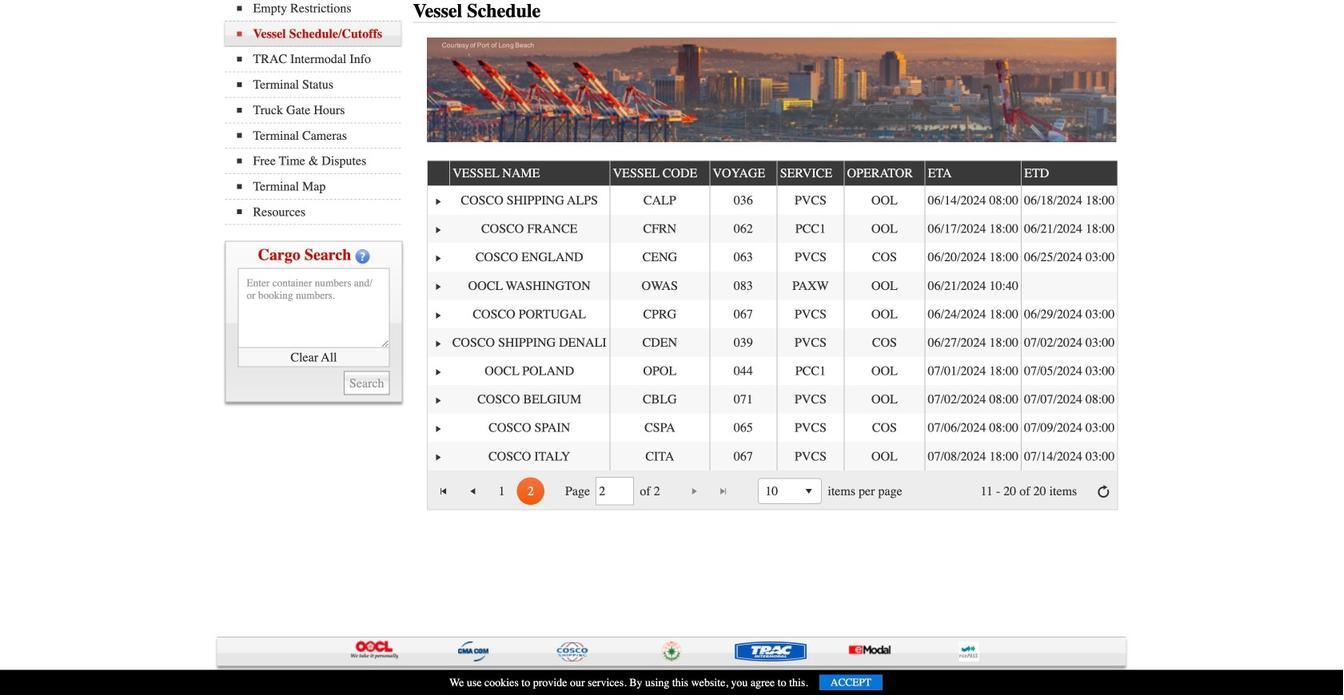 Task type: locate. For each thing, give the bounding box(es) containing it.
8 row from the top
[[428, 357, 1117, 385]]

row
[[428, 159, 1119, 186], [428, 186, 1117, 215], [428, 215, 1117, 243], [428, 243, 1117, 272], [428, 272, 1117, 300], [428, 300, 1117, 329], [428, 329, 1117, 357], [428, 357, 1117, 385], [428, 385, 1117, 414], [428, 414, 1117, 442], [428, 442, 1117, 471]]

cell
[[428, 186, 449, 215], [449, 186, 610, 215], [610, 186, 709, 215], [709, 186, 777, 215], [777, 186, 844, 215], [844, 186, 925, 215], [925, 186, 1021, 215], [1021, 186, 1117, 215], [428, 215, 449, 243], [449, 215, 610, 243], [610, 215, 709, 243], [709, 215, 777, 243], [777, 215, 844, 243], [844, 215, 925, 243], [925, 215, 1021, 243], [1021, 215, 1117, 243], [428, 243, 449, 272], [449, 243, 610, 272], [610, 243, 709, 272], [709, 243, 777, 272], [777, 243, 844, 272], [844, 243, 925, 272], [925, 243, 1021, 272], [1021, 243, 1117, 272], [428, 272, 449, 300], [449, 272, 610, 300], [610, 272, 709, 300], [709, 272, 777, 300], [777, 272, 844, 300], [844, 272, 925, 300], [925, 272, 1021, 300], [1021, 272, 1117, 300], [428, 300, 449, 329], [449, 300, 610, 329], [610, 300, 709, 329], [709, 300, 777, 329], [777, 300, 844, 329], [844, 300, 925, 329], [925, 300, 1021, 329], [1021, 300, 1117, 329], [428, 329, 449, 357], [449, 329, 610, 357], [610, 329, 709, 357], [709, 329, 777, 357], [777, 329, 844, 357], [844, 329, 925, 357], [925, 329, 1021, 357], [1021, 329, 1117, 357], [428, 357, 449, 385], [449, 357, 610, 385], [610, 357, 709, 385], [709, 357, 777, 385], [777, 357, 844, 385], [844, 357, 925, 385], [925, 357, 1021, 385], [1021, 357, 1117, 385], [428, 385, 449, 414], [449, 385, 610, 414], [610, 385, 709, 414], [709, 385, 777, 414], [777, 385, 844, 414], [844, 385, 925, 414], [925, 385, 1021, 414], [1021, 385, 1117, 414], [428, 414, 449, 442], [449, 414, 610, 442], [610, 414, 709, 442], [709, 414, 777, 442], [777, 414, 844, 442], [844, 414, 925, 442], [925, 414, 1021, 442], [1021, 414, 1117, 442], [428, 442, 449, 471], [449, 442, 610, 471], [610, 442, 709, 471], [709, 442, 777, 471], [777, 442, 844, 471], [844, 442, 925, 471], [925, 442, 1021, 471], [1021, 442, 1117, 471]]

4 row from the top
[[428, 243, 1117, 272]]

None submit
[[344, 371, 390, 395]]

row group
[[428, 186, 1117, 471]]

column header
[[428, 161, 449, 186]]

refresh image
[[1097, 485, 1110, 498]]

menu bar
[[225, 0, 409, 225]]

tree grid
[[428, 159, 1119, 471]]



Task type: describe. For each thing, give the bounding box(es) containing it.
1 row from the top
[[428, 159, 1119, 186]]

11 row from the top
[[428, 442, 1117, 471]]

7 row from the top
[[428, 329, 1117, 357]]

3 row from the top
[[428, 215, 1117, 243]]

Page sizes drop down field
[[758, 478, 822, 505]]

9 row from the top
[[428, 385, 1117, 414]]

2 row from the top
[[428, 186, 1117, 215]]

10 row from the top
[[428, 414, 1117, 442]]

page navigation, page 2 of 2 application
[[428, 471, 1117, 510]]

Page 2 field
[[599, 480, 631, 503]]

go to the previous page image
[[466, 485, 479, 498]]

6 row from the top
[[428, 300, 1117, 329]]

Enter container numbers and/ or booking numbers.  text field
[[238, 268, 390, 348]]

5 row from the top
[[428, 272, 1117, 300]]

go to the first page image
[[437, 485, 450, 498]]



Task type: vqa. For each thing, say whether or not it's contained in the screenshot.
ACCEPT
no



